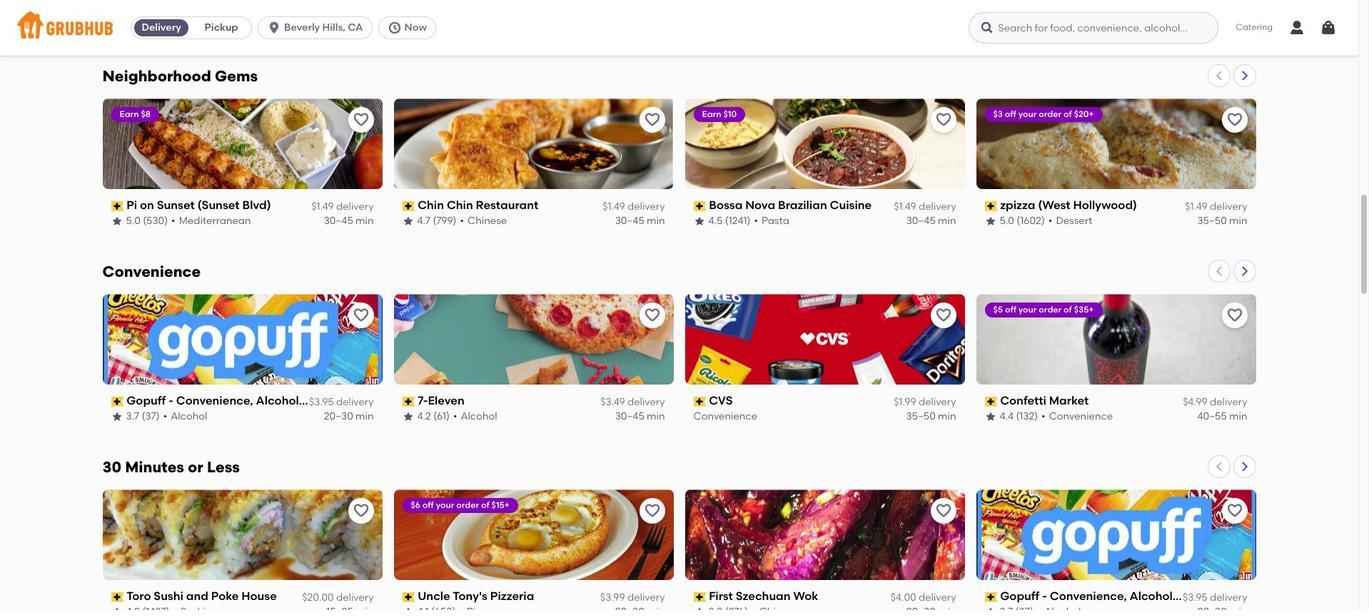 Task type: vqa. For each thing, say whether or not it's contained in the screenshot.
Venmo Add
no



Task type: locate. For each thing, give the bounding box(es) containing it.
convenience,
[[176, 394, 253, 408], [1050, 590, 1127, 604]]

convenience down (530)
[[102, 263, 201, 281]]

subscription pass image left uncle
[[402, 592, 415, 602]]

2 • alcohol from the left
[[453, 411, 497, 423]]

2 $1.49 from the left
[[603, 201, 625, 213]]

0 horizontal spatial 5.0
[[126, 215, 141, 227]]

subscription pass image for bossa nova brazilian cuisine
[[694, 201, 706, 211]]

svg image left now
[[387, 21, 402, 35]]

$1.49 for zpizza (west hollywood)
[[1186, 201, 1208, 213]]

1 vertical spatial convenience,
[[1050, 590, 1127, 604]]

$1.49 delivery for zpizza (west hollywood)
[[1186, 201, 1248, 213]]

0 horizontal spatial 4.5
[[709, 215, 723, 227]]

bossa nova brazilian cuisine
[[709, 199, 872, 212]]

star icon image for 7-eleven logo
[[402, 411, 414, 423]]

1 horizontal spatial svg image
[[1320, 19, 1338, 36]]

1 caret left icon image from the top
[[1214, 70, 1225, 82]]

4.7
[[417, 19, 431, 32], [417, 215, 431, 227]]

0 vertical spatial &
[[305, 394, 314, 408]]

pizzeria
[[491, 590, 534, 604]]

4.5 (1405)
[[1000, 19, 1045, 32]]

subscription pass image right $4.00 delivery
[[985, 592, 998, 602]]

of left $20+
[[1064, 110, 1073, 120]]

subscription pass image left chin chin restaurant
[[402, 201, 415, 211]]

0 horizontal spatial svg image
[[267, 21, 281, 35]]

0 vertical spatial $3.95 delivery
[[309, 396, 374, 408]]

1 vertical spatial off
[[1005, 305, 1017, 315]]

• down (west
[[1049, 215, 1053, 227]]

$3.95
[[309, 396, 334, 408], [1183, 592, 1208, 604]]

1 $1.49 delivery from the left
[[312, 201, 374, 213]]

30–45 for bossa nova brazilian cuisine
[[907, 215, 936, 227]]

$20.00 delivery
[[302, 592, 374, 604]]

alcohol right (37)
[[171, 411, 207, 423]]

0 horizontal spatial earn
[[120, 110, 139, 120]]

0 horizontal spatial svg image
[[387, 21, 402, 35]]

• for nova
[[755, 215, 758, 227]]

earn left $10
[[702, 110, 722, 120]]

$2.99 delivery
[[310, 5, 374, 17]]

subscription pass image left bossa
[[694, 201, 706, 211]]

chin up (799)
[[447, 199, 473, 212]]

cvs
[[709, 394, 733, 408]]

express
[[167, 3, 210, 17]]

1 vertical spatial -
[[1043, 590, 1048, 604]]

house
[[242, 590, 277, 604]]

• right (61)
[[453, 411, 457, 423]]

chin up 4.7 (799)
[[418, 199, 444, 212]]

3 $1.49 from the left
[[894, 201, 917, 213]]

20–30
[[324, 411, 353, 423]]

1 horizontal spatial • alcohol
[[453, 411, 497, 423]]

0 vertical spatial caret right icon image
[[1239, 70, 1251, 82]]

0 vertical spatial alcohol,
[[256, 394, 302, 408]]

$1.49 delivery
[[312, 201, 374, 213], [603, 201, 665, 213], [894, 201, 957, 213], [1186, 201, 1248, 213]]

of left $15+
[[481, 501, 490, 511]]

1 • alcohol from the left
[[163, 411, 207, 423]]

1 vertical spatial 35–50
[[1198, 215, 1227, 227]]

• alcohol right (37)
[[163, 411, 207, 423]]

0 vertical spatial chinese
[[111, 19, 150, 32]]

• pasta
[[755, 215, 790, 227]]

confetti market logo image
[[977, 294, 1257, 385]]

1 5.0 from the left
[[126, 215, 141, 227]]

catering
[[1236, 22, 1273, 32]]

30–45 min for pi on sunset (sunset blvd)
[[324, 215, 374, 227]]

neighborhood gems
[[102, 67, 258, 85]]

zpizza (west hollywood)
[[1001, 199, 1138, 212]]

$6 off your order of $15+
[[411, 501, 510, 511]]

off right $5
[[1005, 305, 1017, 315]]

4 $1.49 from the left
[[1186, 201, 1208, 213]]

4.5 for bossa nova brazilian cuisine
[[709, 215, 723, 227]]

toro sushi and poke house logo image
[[102, 490, 382, 581]]

30–45 min for chin chin restaurant
[[615, 215, 665, 227]]

delivery for zpizza (west hollywood) logo
[[1210, 201, 1248, 213]]

1 vertical spatial your
[[1019, 305, 1037, 315]]

off for convenience
[[1005, 305, 1017, 315]]

0 horizontal spatial $3.95
[[309, 396, 334, 408]]

1 vertical spatial of
[[1064, 305, 1073, 315]]

subscription pass image left the panda
[[111, 6, 124, 16]]

0 horizontal spatial convenience,
[[176, 394, 253, 408]]

• for (west
[[1049, 215, 1053, 227]]

30–45 for chin chin restaurant
[[615, 215, 645, 227]]

& for left gopuff - convenience, alcohol, & more logo
[[305, 394, 314, 408]]

save this restaurant image for 7-eleven
[[644, 307, 661, 324]]

1 vertical spatial 4.7
[[417, 215, 431, 227]]

1 horizontal spatial chinese
[[468, 215, 507, 227]]

0 vertical spatial 35–50
[[1198, 19, 1227, 32]]

1 horizontal spatial 4.5
[[1000, 19, 1014, 32]]

3 $1.49 delivery from the left
[[894, 201, 957, 213]]

svg image right catering "button" at the right top of page
[[1289, 19, 1306, 36]]

pasta
[[762, 215, 790, 227]]

subscription pass image left toro
[[111, 592, 124, 602]]

your right $5
[[1019, 305, 1037, 315]]

your right $6
[[436, 501, 455, 511]]

5.0 down zpizza
[[1000, 215, 1015, 227]]

4.2 (61)
[[417, 411, 450, 423]]

1 earn from the left
[[120, 110, 139, 120]]

&
[[305, 394, 314, 408], [1179, 590, 1188, 604]]

7-eleven
[[418, 394, 465, 408]]

4.7 (799)
[[417, 215, 457, 227]]

less
[[207, 459, 240, 477]]

sunset
[[157, 199, 195, 212]]

35–50
[[1198, 19, 1227, 32], [1198, 215, 1227, 227], [907, 411, 936, 423]]

subscription pass image left first
[[694, 592, 706, 602]]

of left "$35+"
[[1064, 305, 1073, 315]]

chinese down the panda
[[111, 19, 150, 32]]

subscription pass image for 7-eleven
[[402, 397, 415, 407]]

2 5.0 from the left
[[1000, 215, 1015, 227]]

cvs logo image
[[685, 294, 965, 385]]

1 horizontal spatial alcohol,
[[1130, 590, 1176, 604]]

subscription pass image left taco
[[985, 6, 998, 16]]

30–45 min
[[324, 19, 374, 32], [324, 215, 374, 227], [615, 215, 665, 227], [907, 215, 957, 227], [615, 411, 665, 423]]

subscription pass image up now button
[[402, 6, 415, 16]]

0 vertical spatial caret left icon image
[[1214, 70, 1225, 82]]

1 horizontal spatial chin
[[447, 199, 473, 212]]

off right $6
[[423, 501, 434, 511]]

now
[[405, 21, 427, 34]]

4.7 for 4.7 (799)
[[417, 215, 431, 227]]

0 vertical spatial of
[[1064, 110, 1073, 120]]

1 vertical spatial gopuff - convenience, alcohol, & more logo image
[[977, 490, 1257, 581]]

pi on sunset (sunset blvd)
[[127, 199, 271, 212]]

0 vertical spatial more
[[316, 394, 345, 408]]

bossa
[[709, 199, 743, 212]]

(37)
[[142, 411, 160, 423]]

convenience down cvs
[[694, 411, 758, 423]]

toro sushi and poke house
[[127, 590, 277, 604]]

restaurant
[[476, 199, 539, 212]]

1 vertical spatial caret right icon image
[[1239, 266, 1251, 277]]

subscription pass image
[[402, 6, 415, 16], [985, 201, 998, 211], [111, 397, 124, 407], [402, 397, 415, 407], [111, 592, 124, 602], [402, 592, 415, 602]]

subscription pass image left confetti at the right bottom of the page
[[985, 397, 998, 407]]

off right $3
[[1005, 110, 1017, 120]]

beverly hills, ca
[[284, 21, 363, 34]]

(1241)
[[725, 215, 751, 227]]

svg image inside now button
[[387, 21, 402, 35]]

$4.99 delivery
[[1183, 396, 1248, 408]]

order left $15+
[[457, 501, 479, 511]]

svg image
[[1289, 19, 1306, 36], [387, 21, 402, 35], [981, 21, 995, 35]]

1 horizontal spatial more
[[1190, 590, 1219, 604]]

caret left icon image
[[1214, 70, 1225, 82], [1214, 266, 1225, 277], [1214, 462, 1225, 473]]

0 horizontal spatial gopuff - convenience, alcohol, & more
[[127, 394, 345, 408]]

$2.99
[[310, 5, 334, 17]]

subscription pass image for uncle tony's pizzeria
[[402, 592, 415, 602]]

dessert
[[1057, 215, 1093, 227]]

0 vertical spatial 4.7
[[417, 19, 431, 32]]

svg image inside beverly hills, ca button
[[267, 21, 281, 35]]

$4.00 delivery
[[891, 592, 957, 604]]

svg image left 4.5 (1405)
[[981, 21, 995, 35]]

5.0 for zpizza
[[1000, 215, 1015, 227]]

30–45 for 7-eleven
[[615, 411, 645, 423]]

caret right icon image for gems
[[1239, 70, 1251, 82]]

• down sunset
[[171, 215, 175, 227]]

$4.00
[[891, 592, 917, 604]]

1 horizontal spatial -
[[1043, 590, 1048, 604]]

pi on sunset (sunset blvd) logo image
[[102, 99, 382, 190]]

star icon image
[[402, 20, 414, 32], [985, 20, 997, 32], [111, 216, 122, 227], [402, 216, 414, 227], [694, 216, 705, 227], [985, 216, 997, 227], [111, 411, 122, 423], [402, 411, 414, 423], [985, 411, 997, 423], [111, 607, 122, 611], [402, 607, 414, 611], [694, 607, 705, 611], [985, 607, 997, 611]]

4.5 for taco bell
[[1000, 19, 1014, 32]]

2 $1.49 delivery from the left
[[603, 201, 665, 213]]

2 vertical spatial off
[[423, 501, 434, 511]]

0 horizontal spatial • alcohol
[[163, 411, 207, 423]]

2 alcohol from the left
[[461, 411, 497, 423]]

1 horizontal spatial alcohol
[[461, 411, 497, 423]]

1 vertical spatial gopuff
[[1001, 590, 1040, 604]]

subscription pass image
[[111, 6, 124, 16], [985, 6, 998, 16], [111, 201, 124, 211], [402, 201, 415, 211], [694, 201, 706, 211], [694, 397, 706, 407], [985, 397, 998, 407], [694, 592, 706, 602], [985, 592, 998, 602]]

• for on
[[171, 215, 175, 227]]

delivery for chin chin restaurant logo
[[628, 201, 665, 213]]

1 alcohol from the left
[[171, 411, 207, 423]]

off for neighborhood gems
[[1005, 110, 1017, 120]]

3 caret left icon image from the top
[[1214, 462, 1225, 473]]

1 vertical spatial $3.95 delivery
[[1183, 592, 1248, 604]]

1 chin from the left
[[418, 199, 444, 212]]

0 vertical spatial gopuff - convenience, alcohol, & more
[[127, 394, 345, 408]]

your
[[1019, 110, 1037, 120], [1019, 305, 1037, 315], [436, 501, 455, 511]]

of for neighborhood gems
[[1064, 110, 1073, 120]]

4.7 down five at the top of the page
[[417, 19, 431, 32]]

1 vertical spatial 4.5
[[709, 215, 723, 227]]

subscription pass image inside five guys link
[[402, 6, 415, 16]]

svg image
[[1320, 19, 1338, 36], [267, 21, 281, 35]]

delivery for confetti market logo
[[1210, 396, 1248, 408]]

1 vertical spatial $3.95
[[1183, 592, 1208, 604]]

2 vertical spatial caret right icon image
[[1239, 462, 1251, 473]]

alcohol,
[[256, 394, 302, 408], [1130, 590, 1176, 604]]

1 horizontal spatial convenience,
[[1050, 590, 1127, 604]]

confetti market
[[1001, 394, 1089, 408]]

chin chin restaurant
[[418, 199, 539, 212]]

5.0 down pi
[[126, 215, 141, 227]]

40–55
[[1198, 411, 1227, 423]]

• for market
[[1042, 411, 1046, 423]]

confetti
[[1001, 394, 1047, 408]]

subscription pass image for cvs
[[694, 397, 706, 407]]

1 horizontal spatial gopuff
[[1001, 590, 1040, 604]]

subscription pass image left zpizza
[[985, 201, 998, 211]]

alcohol for -
[[171, 411, 207, 423]]

save this restaurant image
[[644, 112, 661, 129], [935, 112, 952, 129], [1227, 112, 1244, 129], [644, 307, 661, 324], [935, 503, 952, 520], [1227, 503, 1244, 520]]

1 vertical spatial &
[[1179, 590, 1188, 604]]

• down nova
[[755, 215, 758, 227]]

(132)
[[1017, 411, 1038, 423]]

0 vertical spatial gopuff - convenience, alcohol, & more logo image
[[102, 294, 382, 385]]

2 vertical spatial caret left icon image
[[1214, 462, 1225, 473]]

$4.49
[[1184, 5, 1208, 17]]

off
[[1005, 110, 1017, 120], [1005, 305, 1017, 315], [423, 501, 434, 511]]

star icon image for zpizza (west hollywood) logo
[[985, 216, 997, 227]]

$35+
[[1075, 305, 1095, 315]]

order left "$35+"
[[1039, 305, 1062, 315]]

0 vertical spatial 4.5
[[1000, 19, 1014, 32]]

0 vertical spatial order
[[1039, 110, 1062, 120]]

0 horizontal spatial chin
[[418, 199, 444, 212]]

subscription pass image left cvs
[[694, 397, 706, 407]]

your right $3
[[1019, 110, 1037, 120]]

chin
[[418, 199, 444, 212], [447, 199, 473, 212]]

1 horizontal spatial $3.95 delivery
[[1183, 592, 1248, 604]]

1 vertical spatial 35–50 min
[[1198, 215, 1248, 227]]

1 horizontal spatial gopuff - convenience, alcohol, & more
[[1001, 590, 1219, 604]]

order left $20+
[[1039, 110, 1062, 120]]

0 vertical spatial 35–50 min
[[1198, 19, 1248, 32]]

3 caret right icon image from the top
[[1239, 462, 1251, 473]]

0 vertical spatial your
[[1019, 110, 1037, 120]]

caret right icon image
[[1239, 70, 1251, 82], [1239, 266, 1251, 277], [1239, 462, 1251, 473]]

4.5
[[1000, 19, 1014, 32], [709, 215, 723, 227]]

1 $1.49 from the left
[[312, 201, 334, 213]]

0 horizontal spatial alcohol,
[[256, 394, 302, 408]]

subscription pass image for gopuff - convenience, alcohol, & more
[[985, 592, 998, 602]]

2 earn from the left
[[702, 110, 722, 120]]

(382)
[[433, 19, 457, 32]]

caret left icon image for minutes
[[1214, 462, 1225, 473]]

save this restaurant button
[[348, 107, 374, 133], [640, 107, 665, 133], [931, 107, 957, 133], [1222, 107, 1248, 133], [348, 303, 374, 329], [640, 303, 665, 329], [931, 303, 957, 329], [1222, 303, 1248, 329], [348, 499, 374, 524], [640, 499, 665, 524], [931, 499, 957, 524], [1222, 499, 1248, 524]]

2 caret right icon image from the top
[[1239, 266, 1251, 277]]

1 horizontal spatial earn
[[702, 110, 722, 120]]

• down confetti market
[[1042, 411, 1046, 423]]

$3.49
[[601, 396, 625, 408]]

2 horizontal spatial svg image
[[1289, 19, 1306, 36]]

• down bell
[[1049, 19, 1053, 32]]

wok
[[794, 590, 819, 604]]

4 $1.49 delivery from the left
[[1186, 201, 1248, 213]]

1 horizontal spatial &
[[1179, 590, 1188, 604]]

convenience down the market
[[1050, 411, 1114, 423]]

1 caret right icon image from the top
[[1239, 70, 1251, 82]]

save this restaurant image
[[352, 112, 370, 129], [352, 307, 370, 324], [935, 307, 952, 324], [1227, 307, 1244, 324], [352, 503, 370, 520], [644, 503, 661, 520]]

0 horizontal spatial more
[[316, 394, 345, 408]]

delivery button
[[131, 16, 191, 39]]

subscription pass image left 7-
[[402, 397, 415, 407]]

0 horizontal spatial &
[[305, 394, 314, 408]]

0 horizontal spatial alcohol
[[171, 411, 207, 423]]

subscription pass image up the 30
[[111, 397, 124, 407]]

gopuff - convenience, alcohol, & more
[[127, 394, 345, 408], [1001, 590, 1219, 604]]

min for panda express
[[356, 19, 374, 32]]

chinese down chin chin restaurant
[[468, 215, 507, 227]]

4.5 down bossa
[[709, 215, 723, 227]]

beverly hills, ca button
[[258, 16, 378, 39]]

ca
[[348, 21, 363, 34]]

- for gopuff - convenience, alcohol, & more subscription pass image
[[1043, 590, 1048, 604]]

4.7 left (799)
[[417, 215, 431, 227]]

1 vertical spatial order
[[1039, 305, 1062, 315]]

4.5 down taco
[[1000, 19, 1014, 32]]

• alcohol down "eleven"
[[453, 411, 497, 423]]

1 vertical spatial alcohol,
[[1130, 590, 1176, 604]]

5.0
[[126, 215, 141, 227], [1000, 215, 1015, 227]]

of for convenience
[[1064, 305, 1073, 315]]

• right (799)
[[460, 215, 464, 227]]

$1.49 delivery for pi on sunset (sunset blvd)
[[312, 201, 374, 213]]

min for zpizza (west hollywood)
[[1230, 215, 1248, 227]]

bell
[[1031, 3, 1052, 17]]

five guys
[[418, 3, 471, 17]]

1 4.7 from the top
[[417, 19, 431, 32]]

$3.99 delivery
[[601, 592, 665, 604]]

delivery for first szechuan wok logo
[[919, 592, 957, 604]]

2 4.7 from the top
[[417, 215, 431, 227]]

$1.49 delivery for chin chin restaurant
[[603, 201, 665, 213]]

earn left $8 on the left top of page
[[120, 110, 139, 120]]

0 vertical spatial -
[[169, 394, 173, 408]]

$4.49 delivery
[[1184, 5, 1248, 17]]

0 horizontal spatial $3.95 delivery
[[309, 396, 374, 408]]

3.7 (37)
[[126, 411, 160, 423]]

• right (37)
[[163, 411, 167, 423]]

0 vertical spatial off
[[1005, 110, 1017, 120]]

• for eleven
[[453, 411, 457, 423]]

1 vertical spatial caret left icon image
[[1214, 266, 1225, 277]]

alcohol down "eleven"
[[461, 411, 497, 423]]

0 horizontal spatial -
[[169, 394, 173, 408]]

subscription pass image for pi on sunset (sunset blvd)
[[111, 201, 124, 211]]

order for neighborhood gems
[[1039, 110, 1062, 120]]

20–30 min
[[324, 411, 374, 423]]

subscription pass image for first szechuan wok
[[694, 592, 706, 602]]

3.7
[[126, 411, 139, 423]]

subscription pass image left pi
[[111, 201, 124, 211]]

0 vertical spatial gopuff
[[127, 394, 166, 408]]

1 horizontal spatial 5.0
[[1000, 215, 1015, 227]]

gopuff - convenience, alcohol, & more logo image
[[102, 294, 382, 385], [977, 490, 1257, 581]]

1 horizontal spatial gopuff - convenience, alcohol, & more logo image
[[977, 490, 1257, 581]]

szechuan
[[736, 590, 791, 604]]

subscription pass image for gopuff - convenience, alcohol, & more
[[111, 397, 124, 407]]



Task type: describe. For each thing, give the bounding box(es) containing it.
first szechuan wok
[[709, 590, 819, 604]]

- for gopuff - convenience, alcohol, & more subscription pass icon
[[169, 394, 173, 408]]

1 horizontal spatial convenience
[[694, 411, 758, 423]]

• for -
[[163, 411, 167, 423]]

market
[[1050, 394, 1089, 408]]

30–45 min for bossa nova brazilian cuisine
[[907, 215, 957, 227]]

4.5 (1241)
[[709, 215, 751, 227]]

4.4
[[1000, 411, 1014, 423]]

poke
[[211, 590, 239, 604]]

star icon image for pi on sunset (sunset blvd) logo
[[111, 216, 122, 227]]

subscription pass image for zpizza (west hollywood)
[[985, 201, 998, 211]]

caret right icon image for minutes
[[1239, 462, 1251, 473]]

1 vertical spatial more
[[1190, 590, 1219, 604]]

star icon image for bossa nova brazilian cuisine logo
[[694, 216, 705, 227]]

bowls
[[1056, 19, 1084, 32]]

7-
[[418, 394, 428, 408]]

min for chin chin restaurant
[[647, 215, 665, 227]]

2 vertical spatial 35–50 min
[[907, 411, 957, 423]]

$10
[[724, 110, 737, 120]]

hills,
[[322, 21, 346, 34]]

brazilian
[[778, 199, 828, 212]]

4.7 for 4.7 (382)
[[417, 19, 431, 32]]

$1.49 for bossa nova brazilian cuisine
[[894, 201, 917, 213]]

main navigation navigation
[[0, 0, 1359, 56]]

delivery for cvs logo
[[919, 396, 957, 408]]

uncle tony's pizzeria
[[418, 590, 534, 604]]

$6
[[411, 501, 421, 511]]

subscription pass image for panda express
[[111, 6, 124, 16]]

delivery for 'uncle tony's pizzeria logo'
[[628, 592, 665, 604]]

cuisine
[[830, 199, 872, 212]]

1 vertical spatial gopuff - convenience, alcohol, & more
[[1001, 590, 1219, 604]]

zpizza (west hollywood) logo image
[[977, 99, 1257, 190]]

caret left icon image for gems
[[1214, 70, 1225, 82]]

your for neighborhood gems
[[1019, 110, 1037, 120]]

$4.99
[[1183, 396, 1208, 408]]

subscription pass image for toro sushi and poke house
[[111, 592, 124, 602]]

nova
[[746, 199, 776, 212]]

star icon image for toro sushi and poke house logo
[[111, 607, 122, 611]]

star icon image for 'uncle tony's pizzeria logo'
[[402, 607, 414, 611]]

$5
[[994, 305, 1003, 315]]

beverly
[[284, 21, 320, 34]]

2 vertical spatial 35–50
[[907, 411, 936, 423]]

(1405)
[[1017, 19, 1045, 32]]

0 horizontal spatial gopuff - convenience, alcohol, & more logo image
[[102, 294, 382, 385]]

$20.00
[[302, 592, 334, 604]]

0 vertical spatial convenience,
[[176, 394, 253, 408]]

35–50 for bell
[[1198, 19, 1227, 32]]

save this restaurant image for chin chin restaurant
[[644, 112, 661, 129]]

guys
[[443, 3, 471, 17]]

pickup button
[[191, 16, 251, 39]]

save this restaurant image for gopuff - convenience, alcohol, & more
[[1227, 503, 1244, 520]]

subscription pass image for confetti market
[[985, 397, 998, 407]]

$1.49 for chin chin restaurant
[[603, 201, 625, 213]]

first szechuan wok logo image
[[685, 490, 965, 581]]

$3 off your order of $20+
[[994, 110, 1095, 120]]

now button
[[378, 16, 442, 39]]

mediterranean
[[179, 215, 251, 227]]

1 vertical spatial chinese
[[468, 215, 507, 227]]

delivery for toro sushi and poke house logo
[[336, 592, 374, 604]]

(799)
[[433, 215, 457, 227]]

4.7 (382)
[[417, 19, 457, 32]]

subscription pass image for taco bell
[[985, 6, 998, 16]]

earn for pi on sunset (sunset blvd)
[[120, 110, 139, 120]]

2 vertical spatial of
[[481, 501, 490, 511]]

35–50 min for (west
[[1198, 215, 1248, 227]]

2 vertical spatial order
[[457, 501, 479, 511]]

(sunset
[[198, 199, 240, 212]]

Search for food, convenience, alcohol... search field
[[969, 12, 1219, 44]]

35–50 for (west
[[1198, 215, 1227, 227]]

$3.49 delivery
[[601, 396, 665, 408]]

sushi
[[154, 590, 183, 604]]

0 horizontal spatial convenience
[[102, 263, 201, 281]]

0 horizontal spatial gopuff
[[127, 394, 166, 408]]

chin chin restaurant logo image
[[394, 99, 674, 190]]

$1.99
[[894, 396, 917, 408]]

star icon image for first szechuan wok logo
[[694, 607, 705, 611]]

earn $8
[[120, 110, 151, 120]]

& for the rightmost gopuff - convenience, alcohol, & more logo
[[1179, 590, 1188, 604]]

first
[[709, 590, 733, 604]]

min for 7-eleven
[[647, 411, 665, 423]]

(west
[[1039, 199, 1071, 212]]

star icon image for chin chin restaurant logo
[[402, 216, 414, 227]]

panda
[[127, 3, 164, 17]]

40–55 min
[[1198, 411, 1248, 423]]

5.0 (530)
[[126, 215, 168, 227]]

(1602)
[[1017, 215, 1045, 227]]

• dessert
[[1049, 215, 1093, 227]]

5.0 for pi
[[126, 215, 141, 227]]

delivery for bossa nova brazilian cuisine logo
[[919, 201, 957, 213]]

min for pi on sunset (sunset blvd)
[[356, 215, 374, 227]]

$1.99 delivery
[[894, 396, 957, 408]]

delivery
[[142, 21, 181, 34]]

catering button
[[1226, 12, 1283, 44]]

earn for bossa nova brazilian cuisine
[[702, 110, 722, 120]]

on
[[140, 199, 154, 212]]

delivery for 7-eleven logo
[[628, 396, 665, 408]]

$1.49 delivery for bossa nova brazilian cuisine
[[894, 201, 957, 213]]

pi
[[127, 199, 137, 212]]

35–50 min for bell
[[1198, 19, 1248, 32]]

2 caret left icon image from the top
[[1214, 266, 1225, 277]]

30 minutes or less
[[102, 459, 240, 477]]

• chinese
[[460, 215, 507, 227]]

30–45 for pi on sunset (sunset blvd)
[[324, 215, 353, 227]]

1 horizontal spatial svg image
[[981, 21, 995, 35]]

alcohol for eleven
[[461, 411, 497, 423]]

2 horizontal spatial convenience
[[1050, 411, 1114, 423]]

uncle tony's pizzeria logo image
[[394, 490, 674, 581]]

min for bossa nova brazilian cuisine
[[938, 215, 957, 227]]

$3.99
[[601, 592, 625, 604]]

save this restaurant image for first szechuan wok
[[935, 503, 952, 520]]

• convenience
[[1042, 411, 1114, 423]]

subscription pass image for five guys
[[402, 6, 415, 16]]

panda express
[[127, 3, 210, 17]]

min for taco bell
[[1230, 19, 1248, 32]]

delivery for pi on sunset (sunset blvd) logo
[[336, 201, 374, 213]]

neighborhood
[[102, 67, 211, 85]]

30–45 min for panda express
[[324, 19, 374, 32]]

(61)
[[434, 411, 450, 423]]

gems
[[215, 67, 258, 85]]

$1.49 for pi on sunset (sunset blvd)
[[312, 201, 334, 213]]

or
[[188, 459, 203, 477]]

min for confetti market
[[1230, 411, 1248, 423]]

4.4 (132)
[[1000, 411, 1038, 423]]

$8
[[141, 110, 151, 120]]

7-eleven logo image
[[394, 294, 674, 385]]

your for convenience
[[1019, 305, 1037, 315]]

• alcohol for eleven
[[453, 411, 497, 423]]

30–45 for panda express
[[324, 19, 353, 32]]

• alcohol for -
[[163, 411, 207, 423]]

2 chin from the left
[[447, 199, 473, 212]]

30–45 min for 7-eleven
[[615, 411, 665, 423]]

min for cvs
[[938, 411, 957, 423]]

• for chin
[[460, 215, 464, 227]]

zpizza
[[1001, 199, 1036, 212]]

taco
[[1001, 3, 1028, 17]]

1 horizontal spatial $3.95
[[1183, 592, 1208, 604]]

taco bell
[[1001, 3, 1052, 17]]

toro
[[127, 590, 151, 604]]

4.2
[[417, 411, 431, 423]]

$15+
[[492, 501, 510, 511]]

min for gopuff - convenience, alcohol, & more
[[356, 411, 374, 423]]

$3
[[994, 110, 1003, 120]]

star icon image for confetti market logo
[[985, 411, 997, 423]]

0 horizontal spatial chinese
[[111, 19, 150, 32]]

0 vertical spatial $3.95
[[309, 396, 334, 408]]

2 vertical spatial your
[[436, 501, 455, 511]]

(530)
[[143, 215, 168, 227]]

subscription pass image for chin chin restaurant
[[402, 201, 415, 211]]

• for bell
[[1049, 19, 1053, 32]]

$20+
[[1075, 110, 1095, 120]]

• bowls
[[1049, 19, 1084, 32]]

tony's
[[453, 590, 488, 604]]

bossa nova brazilian cuisine logo image
[[685, 99, 965, 190]]

order for convenience
[[1039, 305, 1062, 315]]



